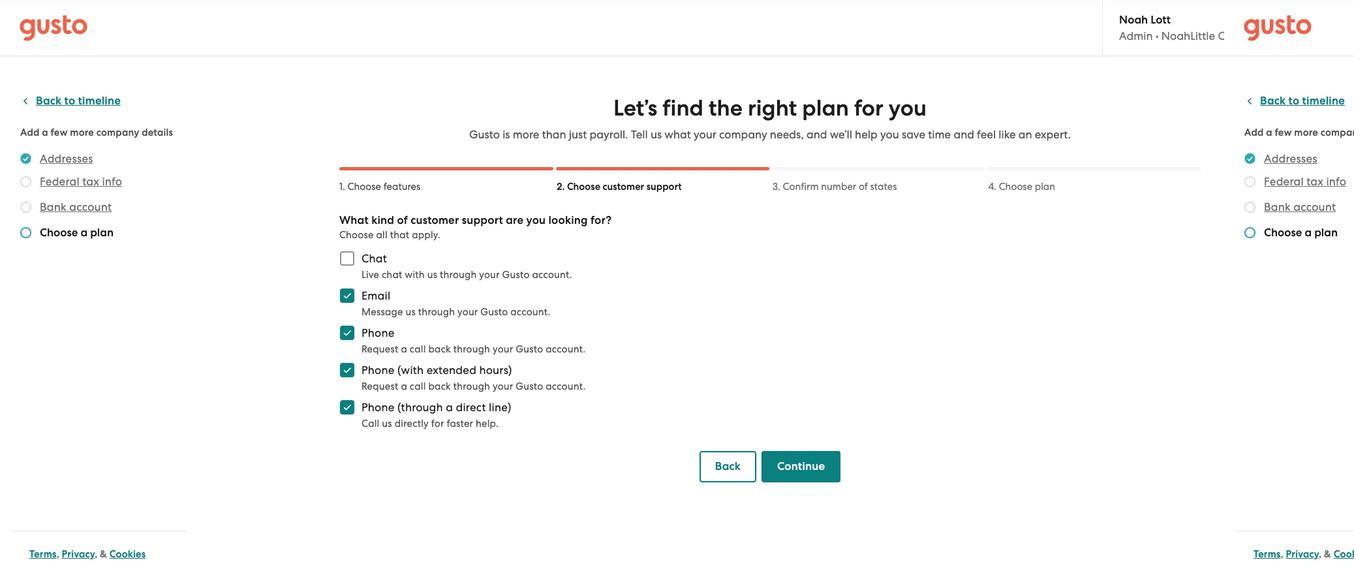 Task type: vqa. For each thing, say whether or not it's contained in the screenshot.
Phone (with extended hours)
yes



Task type: describe. For each thing, give the bounding box(es) containing it.
your for phone
[[493, 343, 513, 355]]

a inside choose a plan list
[[81, 226, 88, 240]]

admin
[[1120, 29, 1153, 42]]

feel
[[977, 128, 996, 141]]

request a call back through your gusto account. for phone
[[362, 343, 586, 355]]

just
[[569, 128, 587, 141]]

hours)
[[479, 364, 512, 377]]

circle check image
[[20, 151, 31, 166]]

find
[[663, 95, 704, 121]]

request for phone (with extended hours)
[[362, 381, 399, 392]]

we'll
[[830, 128, 852, 141]]

add
[[20, 127, 40, 138]]

choose customer support
[[567, 181, 682, 193]]

account. for chat
[[532, 269, 572, 281]]

home image
[[20, 15, 87, 41]]

2 , from the left
[[95, 548, 97, 560]]

noahlittle
[[1162, 29, 1216, 42]]

you for are
[[527, 213, 546, 227]]

tax
[[82, 175, 99, 188]]

phone for phone
[[362, 326, 395, 339]]

account
[[69, 200, 112, 213]]

add a few more company details
[[20, 127, 173, 138]]

continue
[[778, 460, 825, 473]]

for?
[[591, 213, 612, 227]]

live
[[362, 269, 379, 281]]

back for phone (with extended hours)
[[429, 381, 451, 392]]

needs,
[[770, 128, 804, 141]]

Phone (through a direct line) checkbox
[[333, 393, 362, 422]]

phone (through a direct line)
[[362, 401, 512, 414]]

through down with
[[418, 306, 455, 318]]

addresses button
[[40, 151, 93, 166]]

us right with
[[427, 269, 437, 281]]

bank
[[40, 200, 67, 213]]

1 horizontal spatial support
[[647, 181, 682, 193]]

terms , privacy , & cookies
[[29, 548, 146, 560]]

choose for choose a plan
[[40, 226, 78, 240]]

bank account button
[[40, 199, 112, 215]]

with
[[405, 269, 425, 281]]

choose inside "what kind of customer support are you looking for? choose all that apply."
[[339, 229, 374, 241]]

Phone (with extended hours) checkbox
[[333, 356, 362, 384]]

looking
[[549, 213, 588, 227]]

phone for phone (through a direct line)
[[362, 401, 395, 414]]

faster
[[447, 418, 473, 430]]

federal tax info
[[40, 175, 122, 188]]

apply.
[[412, 229, 440, 241]]

chat
[[362, 252, 387, 265]]

line)
[[489, 401, 512, 414]]

message
[[362, 306, 403, 318]]

right
[[748, 95, 797, 121]]

an
[[1019, 128, 1032, 141]]

of for number
[[859, 181, 868, 193]]

timeline
[[78, 94, 121, 108]]

gusto for chat
[[502, 269, 530, 281]]

1 and from the left
[[807, 128, 827, 141]]

let's
[[614, 95, 657, 121]]

continue button
[[762, 451, 841, 482]]

(through
[[398, 401, 443, 414]]

choose a plan
[[40, 226, 114, 240]]

call us directly for faster help.
[[362, 418, 499, 430]]

call for phone (with extended hours)
[[410, 381, 426, 392]]

corp
[[1218, 29, 1243, 42]]

for inside let's find the right plan for you gusto is more than just payroll. tell us what your company needs, and we'll help you save time and feel like an expert.
[[855, 95, 884, 121]]

choose a plan list
[[20, 151, 181, 243]]

0 horizontal spatial company
[[96, 127, 139, 138]]

customer inside "what kind of customer support are you looking for? choose all that apply."
[[411, 213, 459, 227]]

your for chat
[[479, 269, 500, 281]]

to
[[64, 94, 75, 108]]

your for phone (with extended hours)
[[493, 381, 513, 392]]

a up faster
[[446, 401, 453, 414]]

request a call back through your gusto account. for phone (with extended hours)
[[362, 381, 586, 392]]

back for back to timeline
[[36, 94, 62, 108]]

help
[[855, 128, 878, 141]]

directly
[[395, 418, 429, 430]]

of for kind
[[397, 213, 408, 227]]

plan inside choose a plan list
[[90, 226, 114, 240]]

privacy link
[[62, 548, 95, 560]]

info
[[102, 175, 122, 188]]

2 and from the left
[[954, 128, 975, 141]]

confirm
[[783, 181, 819, 193]]

live chat with us through your gusto account.
[[362, 269, 572, 281]]

back to timeline
[[36, 94, 121, 108]]

noah lott admin • noahlittle corp
[[1120, 13, 1243, 42]]

request for phone
[[362, 343, 399, 355]]

terms link
[[29, 548, 57, 560]]

extended
[[427, 364, 477, 377]]

support inside "what kind of customer support are you looking for? choose all that apply."
[[462, 213, 503, 227]]

through for chat
[[440, 269, 477, 281]]

states
[[870, 181, 897, 193]]

phone (with extended hours)
[[362, 364, 512, 377]]

what
[[665, 128, 691, 141]]

back button
[[700, 451, 757, 482]]

few
[[51, 127, 68, 138]]



Task type: locate. For each thing, give the bounding box(es) containing it.
customer up for?
[[603, 181, 644, 193]]

choose down the what in the left top of the page
[[339, 229, 374, 241]]

call for phone
[[410, 343, 426, 355]]

all
[[376, 229, 388, 241]]

•
[[1156, 29, 1159, 42]]

phone down 'message'
[[362, 326, 395, 339]]

check image left choose a plan
[[20, 227, 31, 238]]

cookies
[[110, 548, 146, 560]]

details
[[142, 127, 173, 138]]

call
[[362, 418, 380, 430]]

0 vertical spatial you
[[889, 95, 927, 121]]

back for phone
[[429, 343, 451, 355]]

federal
[[40, 175, 80, 188]]

1 vertical spatial phone
[[362, 364, 395, 377]]

0 vertical spatial request
[[362, 343, 399, 355]]

1 , from the left
[[57, 548, 59, 560]]

us right tell on the top left of page
[[651, 128, 662, 141]]

through up message us through your gusto account.
[[440, 269, 477, 281]]

request down "(with"
[[362, 381, 399, 392]]

lott
[[1151, 13, 1171, 27]]

1 vertical spatial request a call back through your gusto account.
[[362, 381, 586, 392]]

&
[[100, 548, 107, 560]]

support left are
[[462, 213, 503, 227]]

support
[[647, 181, 682, 193], [462, 213, 503, 227]]

check image down circle check image
[[20, 176, 31, 187]]

0 horizontal spatial ,
[[57, 548, 59, 560]]

for up "help"
[[855, 95, 884, 121]]

of
[[859, 181, 868, 193], [397, 213, 408, 227]]

a left "few"
[[42, 127, 48, 138]]

us right 'message'
[[406, 306, 416, 318]]

2 request from the top
[[362, 381, 399, 392]]

0 vertical spatial for
[[855, 95, 884, 121]]

choose down like
[[999, 181, 1033, 193]]

0 vertical spatial back
[[429, 343, 451, 355]]

time
[[928, 128, 951, 141]]

0 vertical spatial of
[[859, 181, 868, 193]]

what
[[339, 213, 369, 227]]

through for phone
[[454, 343, 490, 355]]

privacy
[[62, 548, 95, 560]]

addresses
[[40, 152, 93, 165]]

more right "few"
[[70, 127, 94, 138]]

1 horizontal spatial customer
[[603, 181, 644, 193]]

2 phone from the top
[[362, 364, 395, 377]]

customer up the apply.
[[411, 213, 459, 227]]

for down phone (through a direct line)
[[431, 418, 444, 430]]

phone for phone (with extended hours)
[[362, 364, 395, 377]]

1 horizontal spatial plan
[[802, 95, 849, 121]]

3 phone from the top
[[362, 401, 395, 414]]

faqs
[[1305, 104, 1332, 118]]

choose plan
[[999, 181, 1056, 193]]

back for back
[[715, 460, 741, 473]]

us right call
[[382, 418, 392, 430]]

customer
[[603, 181, 644, 193], [411, 213, 459, 227]]

1 horizontal spatial of
[[859, 181, 868, 193]]

choose features
[[348, 181, 421, 193]]

terms
[[29, 548, 57, 560]]

more inside let's find the right plan for you gusto is more than just payroll. tell us what your company needs, and we'll help you save time and feel like an expert.
[[513, 128, 539, 141]]

you up save
[[889, 95, 927, 121]]

gusto for phone (with extended hours)
[[516, 381, 543, 392]]

back inside button
[[36, 94, 62, 108]]

and left we'll
[[807, 128, 827, 141]]

request a call back through your gusto account. up direct
[[362, 381, 586, 392]]

your up hours) at the left bottom of page
[[493, 343, 513, 355]]

your right the what
[[694, 128, 717, 141]]

1 vertical spatial customer
[[411, 213, 459, 227]]

0 horizontal spatial back
[[36, 94, 62, 108]]

0 vertical spatial support
[[647, 181, 682, 193]]

choose for choose features
[[348, 181, 381, 193]]

through up the extended
[[454, 343, 490, 355]]

plan up we'll
[[802, 95, 849, 121]]

company down 'timeline'
[[96, 127, 139, 138]]

Phone checkbox
[[333, 319, 362, 347]]

0 horizontal spatial support
[[462, 213, 503, 227]]

0 horizontal spatial customer
[[411, 213, 459, 227]]

choose up the what in the left top of the page
[[348, 181, 381, 193]]

request a call back through your gusto account.
[[362, 343, 586, 355], [362, 381, 586, 392]]

and left feel on the right top of page
[[954, 128, 975, 141]]

call
[[410, 343, 426, 355], [410, 381, 426, 392]]

for
[[855, 95, 884, 121], [431, 418, 444, 430]]

a up "(with"
[[401, 343, 407, 355]]

you right "help"
[[881, 128, 899, 141]]

us
[[651, 128, 662, 141], [427, 269, 437, 281], [406, 306, 416, 318], [382, 418, 392, 430]]

check image for bank
[[20, 202, 31, 213]]

1 vertical spatial for
[[431, 418, 444, 430]]

2 call from the top
[[410, 381, 426, 392]]

and
[[807, 128, 827, 141], [954, 128, 975, 141]]

0 horizontal spatial plan
[[90, 226, 114, 240]]

the
[[709, 95, 743, 121]]

1 vertical spatial you
[[881, 128, 899, 141]]

1 vertical spatial back
[[715, 460, 741, 473]]

2 vertical spatial you
[[527, 213, 546, 227]]

, left "privacy" link in the left bottom of the page
[[57, 548, 59, 560]]

0 horizontal spatial for
[[431, 418, 444, 430]]

2 vertical spatial check image
[[20, 227, 31, 238]]

features
[[384, 181, 421, 193]]

choose for choose plan
[[999, 181, 1033, 193]]

2 check image from the top
[[20, 202, 31, 213]]

0 horizontal spatial of
[[397, 213, 408, 227]]

company
[[96, 127, 139, 138], [719, 128, 767, 141]]

support down the what
[[647, 181, 682, 193]]

account. for phone (with extended hours)
[[546, 381, 586, 392]]

1 phone from the top
[[362, 326, 395, 339]]

save
[[902, 128, 926, 141]]

1 vertical spatial of
[[397, 213, 408, 227]]

2 request a call back through your gusto account. from the top
[[362, 381, 586, 392]]

a down "(with"
[[401, 381, 407, 392]]

2 horizontal spatial plan
[[1035, 181, 1056, 193]]

you for for
[[889, 95, 927, 121]]

email
[[362, 289, 391, 302]]

(with
[[398, 364, 424, 377]]

your down hours) at the left bottom of page
[[493, 381, 513, 392]]

plan down account
[[90, 226, 114, 240]]

call up "(with"
[[410, 343, 426, 355]]

back inside "button"
[[715, 460, 741, 473]]

phone left "(with"
[[362, 364, 395, 377]]

of up that
[[397, 213, 408, 227]]

through for phone (with extended hours)
[[454, 381, 490, 392]]

check image
[[20, 176, 31, 187], [20, 202, 31, 213], [20, 227, 31, 238]]

noah
[[1120, 13, 1148, 27]]

let's find the right plan for you gusto is more than just payroll. tell us what your company needs, and we'll help you save time and feel like an expert.
[[469, 95, 1071, 141]]

0 vertical spatial customer
[[603, 181, 644, 193]]

your inside let's find the right plan for you gusto is more than just payroll. tell us what your company needs, and we'll help you save time and feel like an expert.
[[694, 128, 717, 141]]

1 vertical spatial check image
[[20, 202, 31, 213]]

federal tax info button
[[40, 174, 122, 189]]

you right are
[[527, 213, 546, 227]]

0 vertical spatial request a call back through your gusto account.
[[362, 343, 586, 355]]

number
[[821, 181, 857, 193]]

cookies button
[[110, 546, 146, 562]]

1 horizontal spatial ,
[[95, 548, 97, 560]]

back down phone (with extended hours)
[[429, 381, 451, 392]]

0 vertical spatial back
[[36, 94, 62, 108]]

1 vertical spatial plan
[[1035, 181, 1056, 193]]

1 vertical spatial call
[[410, 381, 426, 392]]

more
[[70, 127, 94, 138], [513, 128, 539, 141]]

through
[[440, 269, 477, 281], [418, 306, 455, 318], [454, 343, 490, 355], [454, 381, 490, 392]]

you
[[889, 95, 927, 121], [881, 128, 899, 141], [527, 213, 546, 227]]

account. for phone
[[546, 343, 586, 355]]

direct
[[456, 401, 486, 414]]

phone
[[362, 326, 395, 339], [362, 364, 395, 377], [362, 401, 395, 414]]

help.
[[476, 418, 499, 430]]

faqs button
[[1289, 104, 1332, 119]]

1 call from the top
[[410, 343, 426, 355]]

1 vertical spatial support
[[462, 213, 503, 227]]

is
[[503, 128, 510, 141]]

message us through your gusto account.
[[362, 306, 551, 318]]

0 vertical spatial check image
[[20, 176, 31, 187]]

0 vertical spatial phone
[[362, 326, 395, 339]]

of left the "states"
[[859, 181, 868, 193]]

,
[[57, 548, 59, 560], [95, 548, 97, 560]]

company down the the
[[719, 128, 767, 141]]

through up direct
[[454, 381, 490, 392]]

, left &
[[95, 548, 97, 560]]

1 request from the top
[[362, 343, 399, 355]]

back up phone (with extended hours)
[[429, 343, 451, 355]]

plan
[[802, 95, 849, 121], [1035, 181, 1056, 193], [90, 226, 114, 240]]

your down live chat with us through your gusto account.
[[458, 306, 478, 318]]

Chat checkbox
[[333, 244, 362, 273]]

more right the is
[[513, 128, 539, 141]]

request up "(with"
[[362, 343, 399, 355]]

1 horizontal spatial company
[[719, 128, 767, 141]]

1 vertical spatial request
[[362, 381, 399, 392]]

check image left bank
[[20, 202, 31, 213]]

expert.
[[1035, 128, 1071, 141]]

gusto inside let's find the right plan for you gusto is more than just payroll. tell us what your company needs, and we'll help you save time and feel like an expert.
[[469, 128, 500, 141]]

tell
[[631, 128, 648, 141]]

1 back from the top
[[429, 343, 451, 355]]

choose inside list
[[40, 226, 78, 240]]

1 vertical spatial back
[[429, 381, 451, 392]]

call down "(with"
[[410, 381, 426, 392]]

1 horizontal spatial back
[[715, 460, 741, 473]]

1 horizontal spatial more
[[513, 128, 539, 141]]

2 vertical spatial phone
[[362, 401, 395, 414]]

choose for choose customer support
[[567, 181, 601, 193]]

plan inside let's find the right plan for you gusto is more than just payroll. tell us what your company needs, and we'll help you save time and feel like an expert.
[[802, 95, 849, 121]]

2 back from the top
[[429, 381, 451, 392]]

Email checkbox
[[333, 281, 362, 310]]

that
[[390, 229, 410, 241]]

back
[[429, 343, 451, 355], [429, 381, 451, 392]]

you inside "what kind of customer support are you looking for? choose all that apply."
[[527, 213, 546, 227]]

payroll.
[[590, 128, 628, 141]]

1 horizontal spatial for
[[855, 95, 884, 121]]

2 vertical spatial plan
[[90, 226, 114, 240]]

1 request a call back through your gusto account. from the top
[[362, 343, 586, 355]]

check image for federal
[[20, 176, 31, 187]]

bank account
[[40, 200, 112, 213]]

your down "what kind of customer support are you looking for? choose all that apply."
[[479, 269, 500, 281]]

back to timeline button
[[20, 93, 121, 109]]

what kind of customer support are you looking for? choose all that apply.
[[339, 213, 612, 241]]

0 horizontal spatial more
[[70, 127, 94, 138]]

0 horizontal spatial and
[[807, 128, 827, 141]]

0 vertical spatial plan
[[802, 95, 849, 121]]

than
[[542, 128, 566, 141]]

3 check image from the top
[[20, 227, 31, 238]]

like
[[999, 128, 1016, 141]]

choose down bank
[[40, 226, 78, 240]]

of inside "what kind of customer support are you looking for? choose all that apply."
[[397, 213, 408, 227]]

1 check image from the top
[[20, 176, 31, 187]]

confirm number of states
[[783, 181, 897, 193]]

1 horizontal spatial and
[[954, 128, 975, 141]]

are
[[506, 213, 524, 227]]

0 vertical spatial call
[[410, 343, 426, 355]]

phone up call
[[362, 401, 395, 414]]

us inside let's find the right plan for you gusto is more than just payroll. tell us what your company needs, and we'll help you save time and feel like an expert.
[[651, 128, 662, 141]]

request a call back through your gusto account. up the extended
[[362, 343, 586, 355]]

a down account
[[81, 226, 88, 240]]

chat
[[382, 269, 402, 281]]

plan down expert.
[[1035, 181, 1056, 193]]

choose
[[348, 181, 381, 193], [567, 181, 601, 193], [999, 181, 1033, 193], [40, 226, 78, 240], [339, 229, 374, 241]]

choose up looking
[[567, 181, 601, 193]]

gusto for phone
[[516, 343, 543, 355]]

kind
[[372, 213, 394, 227]]

company inside let's find the right plan for you gusto is more than just payroll. tell us what your company needs, and we'll help you save time and feel like an expert.
[[719, 128, 767, 141]]



